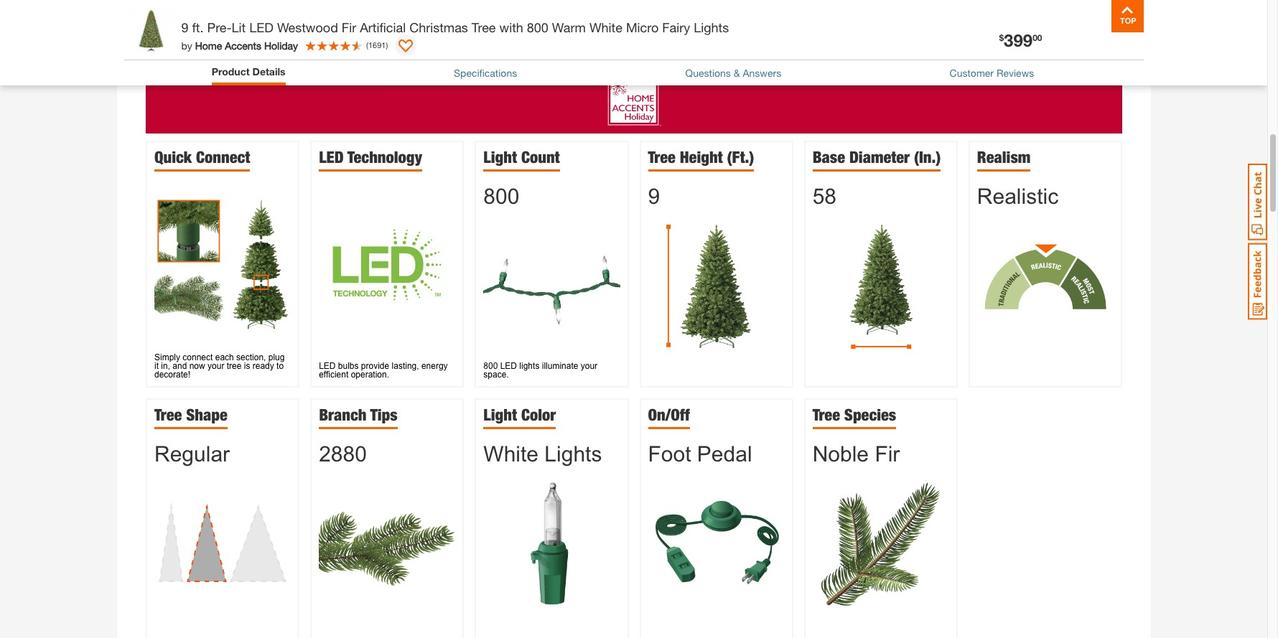Task type: locate. For each thing, give the bounding box(es) containing it.
questions
[[686, 67, 731, 79]]

holiday
[[264, 39, 298, 51]]

live chat image
[[1248, 164, 1268, 241]]

0 vertical spatial product
[[124, 2, 173, 17]]

details down the "holiday"
[[252, 65, 286, 78]]

1 vertical spatial product details
[[212, 65, 286, 78]]

product details down accents in the left of the page
[[212, 65, 286, 78]]

questions & answers button
[[686, 65, 782, 80], [686, 65, 782, 80]]

product image image
[[127, 7, 174, 54]]

product details
[[124, 2, 219, 17], [212, 65, 286, 78]]

answers
[[743, 67, 782, 79]]

1 horizontal spatial details
[[252, 65, 286, 78]]

9
[[181, 19, 189, 35]]

customer reviews button
[[950, 65, 1034, 80], [950, 65, 1034, 80]]

product details button
[[117, 0, 1151, 39], [212, 64, 286, 82], [212, 64, 286, 79]]

accents
[[225, 39, 261, 51]]

white
[[590, 19, 623, 35]]

1 vertical spatial product
[[212, 65, 250, 78]]

$
[[999, 32, 1004, 43]]

artificial
[[360, 19, 406, 35]]

product
[[124, 2, 173, 17], [212, 65, 250, 78]]

questions & answers
[[686, 67, 782, 79]]

(
[[366, 40, 368, 49]]

( 1691 )
[[366, 40, 388, 49]]

9 ft. pre-lit led westwood fir artificial christmas tree with 800 warm white micro fairy lights
[[181, 19, 729, 35]]

0 vertical spatial product details
[[124, 2, 219, 17]]

ft.
[[192, 19, 204, 35]]

details up ft.
[[176, 2, 219, 17]]

product details up 9
[[124, 2, 219, 17]]

home
[[195, 39, 222, 51]]

specifications button
[[454, 65, 517, 80], [454, 65, 517, 80]]

reviews
[[997, 67, 1034, 79]]

lit
[[232, 19, 246, 35]]

christmas
[[409, 19, 468, 35]]

warm
[[552, 19, 586, 35]]

&
[[734, 67, 740, 79]]

fairy
[[662, 19, 690, 35]]

lights
[[694, 19, 729, 35]]

details
[[176, 2, 219, 17], [252, 65, 286, 78]]

1 horizontal spatial product
[[212, 65, 250, 78]]

800
[[527, 19, 549, 35]]

fir
[[342, 19, 356, 35]]

$ 399 00
[[999, 30, 1042, 50]]

micro
[[626, 19, 659, 35]]

tree
[[472, 19, 496, 35]]

00
[[1033, 32, 1042, 43]]

0 horizontal spatial details
[[176, 2, 219, 17]]

westwood
[[277, 19, 338, 35]]



Task type: vqa. For each thing, say whether or not it's contained in the screenshot.
the /box to the left
no



Task type: describe. For each thing, give the bounding box(es) containing it.
by home accents holiday
[[181, 39, 298, 51]]

by
[[181, 39, 192, 51]]

top button
[[1111, 0, 1144, 32]]

pre-
[[207, 19, 232, 35]]

)
[[386, 40, 388, 49]]

display image
[[399, 40, 413, 54]]

1 vertical spatial details
[[252, 65, 286, 78]]

specifications
[[454, 67, 517, 79]]

0 vertical spatial details
[[176, 2, 219, 17]]

customer reviews
[[950, 67, 1034, 79]]

with
[[500, 19, 523, 35]]

0 horizontal spatial product
[[124, 2, 173, 17]]

1691
[[368, 40, 386, 49]]

399
[[1004, 30, 1033, 50]]

feedback link image
[[1248, 243, 1268, 320]]

led
[[249, 19, 274, 35]]

customer
[[950, 67, 994, 79]]



